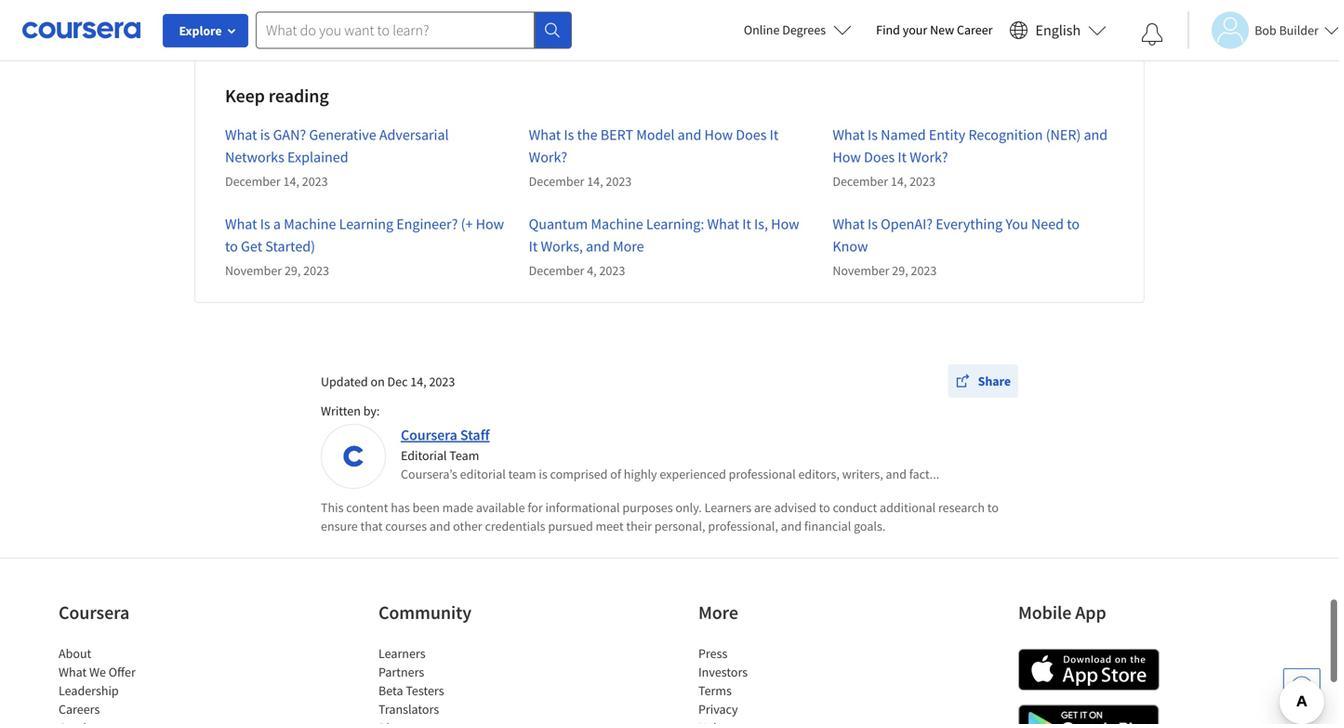 Task type: locate. For each thing, give the bounding box(es) containing it.
coursera image
[[22, 15, 140, 45]]

does down named
[[864, 148, 895, 167]]

29, inside what is a machine learning engineer? (+ how to get started) november 29, 2023
[[285, 262, 301, 279]]

quantum machine learning: what it is, how it works, and more link
[[529, 215, 800, 256]]

quantum
[[529, 215, 588, 234]]

machine
[[284, 215, 336, 234], [591, 215, 644, 234]]

0 horizontal spatial november
[[225, 262, 282, 279]]

conduct
[[833, 500, 878, 516]]

2023 inside what is named entity recognition (ner) and how does it work? december 14, 2023
[[910, 173, 936, 190]]

2 november from the left
[[833, 262, 890, 279]]

december up quantum
[[529, 173, 585, 190]]

learners inside this content has been made available for informational purposes only. learners are advised to conduct additional research to ensure that courses and other credentials pursued meet their personal, professional, and financial goals.
[[705, 500, 752, 516]]

what inside what is gan? generative adversarial networks explained december 14, 2023
[[225, 126, 257, 144]]

2023 down what is openai? everything you need to know link
[[911, 262, 937, 279]]

english button
[[1003, 0, 1115, 60]]

november down know
[[833, 262, 890, 279]]

and
[[678, 126, 702, 144], [1084, 126, 1108, 144], [586, 237, 610, 256], [886, 466, 907, 483], [430, 518, 451, 535], [781, 518, 802, 535]]

beta
[[379, 683, 403, 700]]

more right "works," on the top of the page
[[613, 237, 644, 256]]

2 29, from the left
[[893, 262, 909, 279]]

0 horizontal spatial list
[[59, 645, 217, 725]]

advised
[[775, 500, 817, 516]]

more
[[613, 237, 644, 256], [699, 602, 739, 625]]

0 vertical spatial does
[[736, 126, 767, 144]]

share button
[[949, 365, 1019, 398], [949, 365, 1019, 398]]

what left is,
[[708, 215, 740, 234]]

machine up the started)
[[284, 215, 336, 234]]

and left fact...
[[886, 466, 907, 483]]

degrees
[[783, 21, 826, 38]]

december down "works," on the top of the page
[[529, 262, 585, 279]]

this
[[321, 500, 344, 516]]

how inside quantum machine learning: what it is, how it works, and more december 4, 2023
[[771, 215, 800, 234]]

december up openai?
[[833, 173, 889, 190]]

started)
[[265, 237, 315, 256]]

builder
[[1280, 22, 1319, 39]]

2 list item from the left
[[379, 719, 537, 725]]

14, up openai?
[[891, 173, 907, 190]]

(ner)
[[1046, 126, 1081, 144]]

what inside 'what is the bert model and how does it work? december 14, 2023'
[[529, 126, 561, 144]]

to left get
[[225, 237, 238, 256]]

what left named
[[833, 126, 865, 144]]

1 horizontal spatial machine
[[591, 215, 644, 234]]

machine up '4,'
[[591, 215, 644, 234]]

0 vertical spatial coursera
[[401, 426, 458, 445]]

29, down openai?
[[893, 262, 909, 279]]

work? inside 'what is the bert model and how does it work? december 14, 2023'
[[529, 148, 568, 167]]

find
[[877, 21, 901, 38]]

coursera
[[401, 426, 458, 445], [59, 602, 130, 625]]

list containing press
[[699, 645, 857, 725]]

machine inside what is a machine learning engineer? (+ how to get started) november 29, 2023
[[284, 215, 336, 234]]

1 horizontal spatial does
[[864, 148, 895, 167]]

about
[[59, 646, 91, 662]]

is inside what is named entity recognition (ner) and how does it work? december 14, 2023
[[868, 126, 878, 144]]

list containing about
[[59, 645, 217, 725]]

what down 'about' link
[[59, 664, 87, 681]]

coursera up about
[[59, 602, 130, 625]]

december
[[225, 173, 281, 190], [529, 173, 585, 190], [833, 173, 889, 190], [529, 262, 585, 279]]

and right (ner)
[[1084, 126, 1108, 144]]

2023 down explained
[[302, 173, 328, 190]]

14, down the
[[587, 173, 603, 190]]

additional
[[880, 500, 936, 516]]

14, right dec
[[411, 374, 427, 390]]

list item down offer
[[59, 719, 217, 725]]

has
[[391, 500, 410, 516]]

2023 up openai?
[[910, 173, 936, 190]]

1 vertical spatial coursera
[[59, 602, 130, 625]]

list item down privacy "link"
[[699, 719, 857, 725]]

what is gan? generative adversarial networks explained link
[[225, 126, 449, 167]]

3 list item from the left
[[699, 719, 857, 725]]

career
[[957, 21, 993, 38]]

list item down testers at the bottom of the page
[[379, 719, 537, 725]]

is
[[564, 126, 574, 144], [868, 126, 878, 144], [260, 215, 270, 234], [868, 215, 878, 234]]

is for openai?
[[868, 215, 878, 234]]

what inside quantum machine learning: what it is, how it works, and more december 4, 2023
[[708, 215, 740, 234]]

0 horizontal spatial more
[[613, 237, 644, 256]]

app
[[1076, 602, 1107, 625]]

explained
[[288, 148, 349, 167]]

bob builder
[[1255, 22, 1319, 39]]

1 list from the left
[[59, 645, 217, 725]]

is inside 'what is the bert model and how does it work? december 14, 2023'
[[564, 126, 574, 144]]

that
[[361, 518, 383, 535]]

the
[[577, 126, 598, 144]]

does up is,
[[736, 126, 767, 144]]

what up get
[[225, 215, 257, 234]]

to right research in the bottom right of the page
[[988, 500, 999, 516]]

only.
[[676, 500, 702, 516]]

is left a
[[260, 215, 270, 234]]

list item
[[59, 719, 217, 725], [379, 719, 537, 725], [699, 719, 857, 725]]

what is the bert model and how does it work? link
[[529, 126, 779, 167]]

2 machine from the left
[[591, 215, 644, 234]]

staff
[[460, 426, 490, 445]]

2 list from the left
[[379, 645, 537, 725]]

is right team
[[539, 466, 548, 483]]

0 horizontal spatial learners
[[379, 646, 426, 662]]

1 horizontal spatial list
[[379, 645, 537, 725]]

november inside what is openai? everything you need to know november 29, 2023
[[833, 262, 890, 279]]

december inside what is gan? generative adversarial networks explained december 14, 2023
[[225, 173, 281, 190]]

1 vertical spatial does
[[864, 148, 895, 167]]

to up "financial" in the right of the page
[[819, 500, 831, 516]]

how right (+
[[476, 215, 504, 234]]

recognition
[[969, 126, 1043, 144]]

list item for community
[[379, 719, 537, 725]]

to right 'need'
[[1067, 215, 1080, 234]]

november down get
[[225, 262, 282, 279]]

is up know
[[868, 215, 878, 234]]

and up '4,'
[[586, 237, 610, 256]]

work? down entity
[[910, 148, 949, 167]]

more up press
[[699, 602, 739, 625]]

made
[[443, 500, 474, 516]]

fact...
[[910, 466, 940, 483]]

0 vertical spatial learners
[[705, 500, 752, 516]]

how inside what is a machine learning engineer? (+ how to get started) november 29, 2023
[[476, 215, 504, 234]]

is inside what is openai? everything you need to know november 29, 2023
[[868, 215, 878, 234]]

list containing learners
[[379, 645, 537, 725]]

how right is,
[[771, 215, 800, 234]]

what left the
[[529, 126, 561, 144]]

mobile app
[[1019, 602, 1107, 625]]

find your new career
[[877, 21, 993, 38]]

and inside coursera staff editorial team coursera's editorial team is comprised of highly experienced professional editors, writers, and fact...
[[886, 466, 907, 483]]

generative
[[309, 126, 376, 144]]

1 horizontal spatial more
[[699, 602, 739, 625]]

is inside what is a machine learning engineer? (+ how to get started) november 29, 2023
[[260, 215, 270, 234]]

2 horizontal spatial list item
[[699, 719, 857, 725]]

0 horizontal spatial coursera
[[59, 602, 130, 625]]

list for more
[[699, 645, 857, 725]]

know
[[833, 237, 869, 256]]

and right model
[[678, 126, 702, 144]]

learners up partners "link"
[[379, 646, 426, 662]]

careers link
[[59, 702, 100, 718]]

bob
[[1255, 22, 1277, 39]]

1 horizontal spatial work?
[[910, 148, 949, 167]]

what up know
[[833, 215, 865, 234]]

investors link
[[699, 664, 748, 681]]

november
[[225, 262, 282, 279], [833, 262, 890, 279]]

bob builder button
[[1188, 12, 1340, 49]]

2023 down the started)
[[303, 262, 329, 279]]

coursera for coursera staff editorial team coursera's editorial team is comprised of highly experienced professional editors, writers, and fact...
[[401, 426, 458, 445]]

coursera staff editorial team coursera's editorial team is comprised of highly experienced professional editors, writers, and fact...
[[401, 426, 940, 483]]

list for community
[[379, 645, 537, 725]]

0 horizontal spatial machine
[[284, 215, 336, 234]]

what inside what is named entity recognition (ner) and how does it work? december 14, 2023
[[833, 126, 865, 144]]

a
[[273, 215, 281, 234]]

0 horizontal spatial is
[[260, 126, 270, 144]]

explore button
[[163, 14, 248, 47]]

1 november from the left
[[225, 262, 282, 279]]

list
[[59, 645, 217, 725], [379, 645, 537, 725], [699, 645, 857, 725]]

editorial
[[460, 466, 506, 483]]

coursera inside coursera staff editorial team coursera's editorial team is comprised of highly experienced professional editors, writers, and fact...
[[401, 426, 458, 445]]

and inside what is named entity recognition (ner) and how does it work? december 14, 2023
[[1084, 126, 1108, 144]]

is left named
[[868, 126, 878, 144]]

professional,
[[708, 518, 779, 535]]

0 vertical spatial is
[[260, 126, 270, 144]]

online degrees
[[744, 21, 826, 38]]

0 horizontal spatial does
[[736, 126, 767, 144]]

2023 right '4,'
[[600, 262, 626, 279]]

your
[[903, 21, 928, 38]]

1 horizontal spatial list item
[[379, 719, 537, 725]]

list item for coursera
[[59, 719, 217, 725]]

what inside what is a machine learning engineer? (+ how to get started) november 29, 2023
[[225, 215, 257, 234]]

what inside what is openai? everything you need to know november 29, 2023
[[833, 215, 865, 234]]

1 vertical spatial is
[[539, 466, 548, 483]]

coursera for coursera
[[59, 602, 130, 625]]

is
[[260, 126, 270, 144], [539, 466, 548, 483]]

1 horizontal spatial coursera
[[401, 426, 458, 445]]

learners partners beta testers translators
[[379, 646, 444, 718]]

it inside what is named entity recognition (ner) and how does it work? december 14, 2023
[[898, 148, 907, 167]]

2 horizontal spatial list
[[699, 645, 857, 725]]

1 work? from the left
[[529, 148, 568, 167]]

learners up professional,
[[705, 500, 752, 516]]

press link
[[699, 646, 728, 662]]

14,
[[283, 173, 300, 190], [587, 173, 603, 190], [891, 173, 907, 190], [411, 374, 427, 390]]

named
[[881, 126, 926, 144]]

coursera staff image
[[324, 427, 383, 487]]

is left gan?
[[260, 126, 270, 144]]

1 horizontal spatial is
[[539, 466, 548, 483]]

team
[[450, 448, 479, 464]]

0 vertical spatial more
[[613, 237, 644, 256]]

2023 down bert
[[606, 173, 632, 190]]

written by:
[[321, 403, 380, 420]]

about what we offer leadership careers
[[59, 646, 136, 718]]

2 work? from the left
[[910, 148, 949, 167]]

is left the
[[564, 126, 574, 144]]

1 29, from the left
[[285, 262, 301, 279]]

3 list from the left
[[699, 645, 857, 725]]

december inside quantum machine learning: what it is, how it works, and more december 4, 2023
[[529, 262, 585, 279]]

how inside what is named entity recognition (ner) and how does it work? december 14, 2023
[[833, 148, 861, 167]]

None search field
[[256, 12, 572, 49]]

how up know
[[833, 148, 861, 167]]

goals.
[[854, 518, 886, 535]]

december down the networks
[[225, 173, 281, 190]]

how right model
[[705, 126, 733, 144]]

what up the networks
[[225, 126, 257, 144]]

dec
[[388, 374, 408, 390]]

what for what is named entity recognition (ner) and how does it work?
[[833, 126, 865, 144]]

0 horizontal spatial list item
[[59, 719, 217, 725]]

how
[[705, 126, 733, 144], [833, 148, 861, 167], [476, 215, 504, 234], [771, 215, 800, 234]]

meet
[[596, 518, 624, 535]]

1 horizontal spatial november
[[833, 262, 890, 279]]

29,
[[285, 262, 301, 279], [893, 262, 909, 279]]

1 machine from the left
[[284, 215, 336, 234]]

0 horizontal spatial work?
[[529, 148, 568, 167]]

1 list item from the left
[[59, 719, 217, 725]]

29, down the started)
[[285, 262, 301, 279]]

partners link
[[379, 664, 425, 681]]

1 vertical spatial learners
[[379, 646, 426, 662]]

14, down explained
[[283, 173, 300, 190]]

what is named entity recognition (ner) and how does it work? link
[[833, 126, 1108, 167]]

work? up quantum
[[529, 148, 568, 167]]

courses
[[385, 518, 427, 535]]

mobile
[[1019, 602, 1072, 625]]

1 horizontal spatial 29,
[[893, 262, 909, 279]]

what we offer link
[[59, 664, 136, 681]]

0 horizontal spatial 29,
[[285, 262, 301, 279]]

2023
[[302, 173, 328, 190], [606, 173, 632, 190], [910, 173, 936, 190], [303, 262, 329, 279], [600, 262, 626, 279], [911, 262, 937, 279], [429, 374, 455, 390]]

content
[[346, 500, 388, 516]]

been
[[413, 500, 440, 516]]

1 horizontal spatial learners
[[705, 500, 752, 516]]

careers
[[59, 702, 100, 718]]

coursera up editorial
[[401, 426, 458, 445]]



Task type: vqa. For each thing, say whether or not it's contained in the screenshot.
Credentials
yes



Task type: describe. For each thing, give the bounding box(es) containing it.
leadership link
[[59, 683, 119, 700]]

and inside 'what is the bert model and how does it work? december 14, 2023'
[[678, 126, 702, 144]]

entity
[[929, 126, 966, 144]]

new
[[931, 21, 955, 38]]

privacy link
[[699, 702, 738, 718]]

highly
[[624, 466, 657, 483]]

is for a
[[260, 215, 270, 234]]

list for coursera
[[59, 645, 217, 725]]

help center image
[[1291, 676, 1314, 699]]

for
[[528, 500, 543, 516]]

available
[[476, 500, 525, 516]]

comprised
[[550, 466, 608, 483]]

to inside what is a machine learning engineer? (+ how to get started) november 29, 2023
[[225, 237, 238, 256]]

written
[[321, 403, 361, 420]]

and down been
[[430, 518, 451, 535]]

model
[[637, 126, 675, 144]]

investors
[[699, 664, 748, 681]]

reading
[[269, 84, 329, 107]]

what is gan? generative adversarial networks explained december 14, 2023
[[225, 126, 449, 190]]

2023 right dec
[[429, 374, 455, 390]]

online
[[744, 21, 780, 38]]

2023 inside what is openai? everything you need to know november 29, 2023
[[911, 262, 937, 279]]

what is a machine learning engineer? (+ how to get started) november 29, 2023
[[225, 215, 504, 279]]

what for what is gan? generative adversarial networks explained
[[225, 126, 257, 144]]

what is openai? everything you need to know link
[[833, 215, 1080, 256]]

offer
[[109, 664, 136, 681]]

get it on google play image
[[1019, 705, 1160, 725]]

research
[[939, 500, 985, 516]]

14, inside what is named entity recognition (ner) and how does it work? december 14, 2023
[[891, 173, 907, 190]]

does inside what is named entity recognition (ner) and how does it work? december 14, 2023
[[864, 148, 895, 167]]

leadership
[[59, 683, 119, 700]]

what is a machine learning engineer? (+ how to get started) link
[[225, 215, 504, 256]]

translators
[[379, 702, 439, 718]]

2023 inside what is a machine learning engineer? (+ how to get started) november 29, 2023
[[303, 262, 329, 279]]

writers,
[[843, 466, 884, 483]]

it inside 'what is the bert model and how does it work? december 14, 2023'
[[770, 126, 779, 144]]

how inside 'what is the bert model and how does it work? december 14, 2023'
[[705, 126, 733, 144]]

14, inside 'what is the bert model and how does it work? december 14, 2023'
[[587, 173, 603, 190]]

translators link
[[379, 702, 439, 718]]

their
[[627, 518, 652, 535]]

about link
[[59, 646, 91, 662]]

by:
[[364, 403, 380, 420]]

What do you want to learn? text field
[[256, 12, 535, 49]]

testers
[[406, 683, 444, 700]]

and inside quantum machine learning: what it is, how it works, and more december 4, 2023
[[586, 237, 610, 256]]

openai?
[[881, 215, 933, 234]]

november inside what is a machine learning engineer? (+ how to get started) november 29, 2023
[[225, 262, 282, 279]]

december inside what is named entity recognition (ner) and how does it work? december 14, 2023
[[833, 173, 889, 190]]

machine inside quantum machine learning: what it is, how it works, and more december 4, 2023
[[591, 215, 644, 234]]

download on the app store image
[[1019, 649, 1160, 691]]

(+
[[461, 215, 473, 234]]

what for what is openai? everything you need to know
[[833, 215, 865, 234]]

work? inside what is named entity recognition (ner) and how does it work? december 14, 2023
[[910, 148, 949, 167]]

learners inside learners partners beta testers translators
[[379, 646, 426, 662]]

bert
[[601, 126, 634, 144]]

december inside 'what is the bert model and how does it work? december 14, 2023'
[[529, 173, 585, 190]]

is inside coursera staff editorial team coursera's editorial team is comprised of highly experienced professional editors, writers, and fact...
[[539, 466, 548, 483]]

what is the bert model and how does it work? december 14, 2023
[[529, 126, 779, 190]]

show notifications image
[[1142, 23, 1164, 46]]

keep reading
[[225, 84, 329, 107]]

coursera staff link
[[401, 426, 490, 445]]

press
[[699, 646, 728, 662]]

online degrees button
[[729, 9, 867, 50]]

2023 inside 'what is the bert model and how does it work? december 14, 2023'
[[606, 173, 632, 190]]

what for what is the bert model and how does it work?
[[529, 126, 561, 144]]

what for what is a machine learning engineer? (+ how to get started)
[[225, 215, 257, 234]]

financial
[[805, 518, 852, 535]]

more inside quantum machine learning: what it is, how it works, and more december 4, 2023
[[613, 237, 644, 256]]

is inside what is gan? generative adversarial networks explained december 14, 2023
[[260, 126, 270, 144]]

29, inside what is openai? everything you need to know november 29, 2023
[[893, 262, 909, 279]]

4,
[[587, 262, 597, 279]]

learning
[[339, 215, 394, 234]]

gan?
[[273, 126, 306, 144]]

professional
[[729, 466, 796, 483]]

learning:
[[647, 215, 705, 234]]

of
[[611, 466, 621, 483]]

terms
[[699, 683, 732, 700]]

what is named entity recognition (ner) and how does it work? december 14, 2023
[[833, 126, 1108, 190]]

are
[[755, 500, 772, 516]]

ensure
[[321, 518, 358, 535]]

partners
[[379, 664, 425, 681]]

list item for more
[[699, 719, 857, 725]]

14, inside what is gan? generative adversarial networks explained december 14, 2023
[[283, 173, 300, 190]]

to inside what is openai? everything you need to know november 29, 2023
[[1067, 215, 1080, 234]]

you
[[1006, 215, 1029, 234]]

privacy
[[699, 702, 738, 718]]

learners link
[[379, 646, 426, 662]]

personal,
[[655, 518, 706, 535]]

2023 inside quantum machine learning: what it is, how it works, and more december 4, 2023
[[600, 262, 626, 279]]

everything
[[936, 215, 1003, 234]]

quantum machine learning: what it is, how it works, and more december 4, 2023
[[529, 215, 800, 279]]

adversarial
[[379, 126, 449, 144]]

is for named
[[868, 126, 878, 144]]

on
[[371, 374, 385, 390]]

get
[[241, 237, 262, 256]]

and down advised
[[781, 518, 802, 535]]

works,
[[541, 237, 583, 256]]

community
[[379, 602, 472, 625]]

credentials
[[485, 518, 546, 535]]

2023 inside what is gan? generative adversarial networks explained december 14, 2023
[[302, 173, 328, 190]]

coursera's
[[401, 466, 458, 483]]

is for the
[[564, 126, 574, 144]]

what inside about what we offer leadership careers
[[59, 664, 87, 681]]

team
[[509, 466, 536, 483]]

english
[[1036, 21, 1081, 40]]

explore
[[179, 22, 222, 39]]

beta testers link
[[379, 683, 444, 700]]

keep
[[225, 84, 265, 107]]

does inside 'what is the bert model and how does it work? december 14, 2023'
[[736, 126, 767, 144]]

1 vertical spatial more
[[699, 602, 739, 625]]

other
[[453, 518, 483, 535]]

purposes
[[623, 500, 673, 516]]



